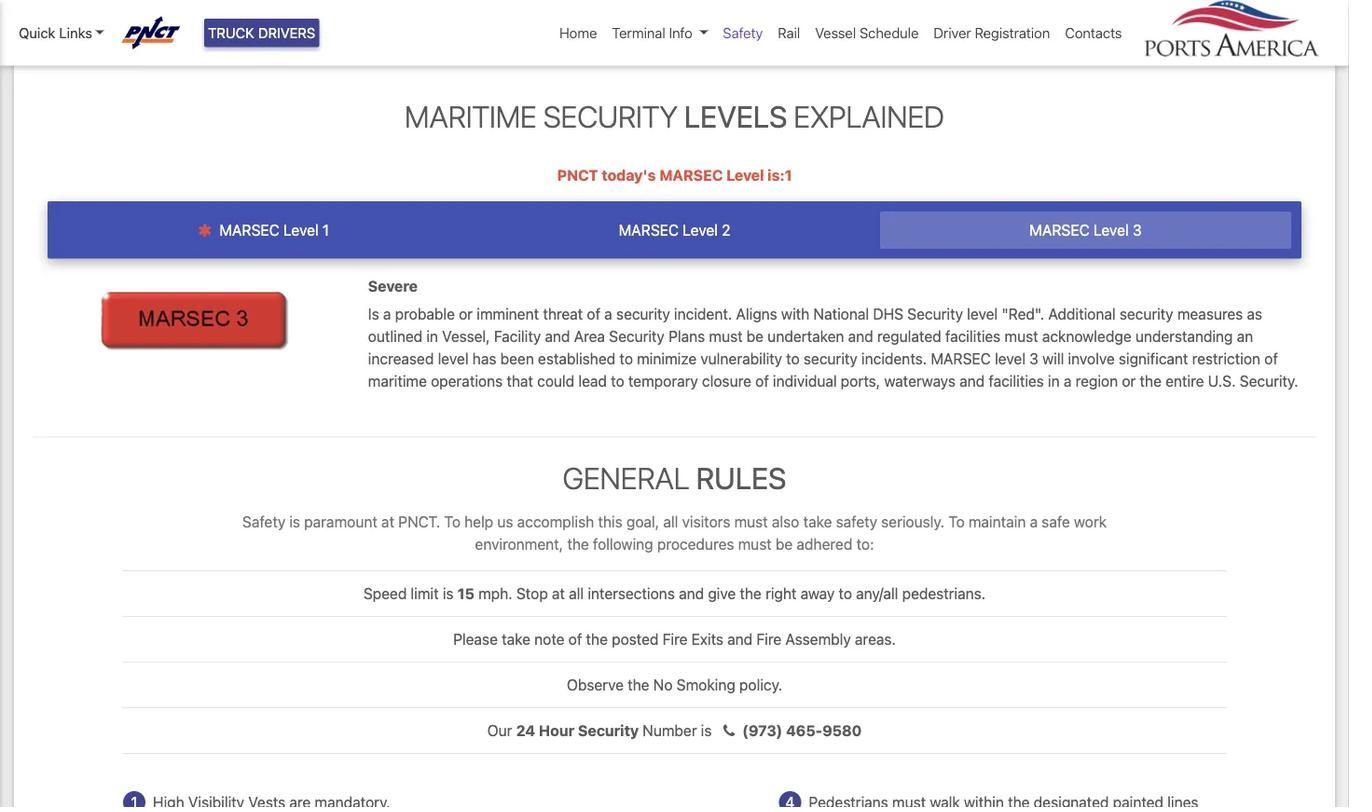 Task type: locate. For each thing, give the bounding box(es) containing it.
security down undertaken
[[804, 350, 858, 368]]

0 vertical spatial be
[[747, 327, 764, 345]]

be down aligns
[[747, 327, 764, 345]]

schedule
[[860, 25, 919, 41]]

1 vertical spatial 3
[[1030, 350, 1039, 368]]

threat
[[543, 305, 583, 323]]

is left 15
[[443, 585, 454, 603]]

0 vertical spatial take
[[804, 513, 832, 531]]

tab list
[[48, 201, 1302, 259]]

safety is paramount at pnct. to help us accomplish this goal, all visitors must also take safety seriously. to maintain a safe work environment,             the following procedures must be adhered to:
[[243, 513, 1107, 554]]

1 vertical spatial is
[[443, 585, 454, 603]]

observe the no smoking policy.
[[567, 677, 783, 694]]

marsec level 3 link
[[881, 212, 1292, 249]]

1 horizontal spatial in
[[1048, 372, 1060, 390]]

security up plans
[[617, 305, 671, 323]]

all right stop
[[569, 585, 584, 603]]

involve
[[1069, 350, 1115, 368]]

1 horizontal spatial fire
[[757, 631, 782, 649]]

1 to from the left
[[445, 513, 461, 531]]

or up vessel,
[[459, 305, 473, 323]]

number
[[643, 722, 697, 740]]

info
[[669, 25, 693, 41]]

general rules
[[563, 460, 787, 496]]

exits
[[692, 631, 724, 649]]

with
[[782, 305, 810, 323]]

severe
[[368, 277, 418, 295]]

level left is:1
[[727, 167, 764, 184]]

0 horizontal spatial at
[[382, 513, 395, 531]]

0 horizontal spatial fire
[[663, 631, 688, 649]]

1 vertical spatial be
[[776, 536, 793, 554]]

the right give
[[740, 585, 762, 603]]

or right region
[[1123, 372, 1136, 390]]

facility
[[494, 327, 541, 345]]

of
[[587, 305, 601, 323], [1265, 350, 1279, 368], [756, 372, 769, 390], [569, 631, 582, 649]]

1 horizontal spatial or
[[1123, 372, 1136, 390]]

visitors
[[682, 513, 731, 531]]

at
[[382, 513, 395, 531], [552, 585, 565, 603]]

1 horizontal spatial security
[[804, 350, 858, 368]]

1 vertical spatial at
[[552, 585, 565, 603]]

is
[[290, 513, 300, 531], [443, 585, 454, 603], [701, 722, 712, 740]]

facilities right regulated
[[946, 327, 1001, 345]]

to left help
[[445, 513, 461, 531]]

1 horizontal spatial take
[[804, 513, 832, 531]]

level left "red". in the right top of the page
[[967, 305, 998, 323]]

0 vertical spatial is
[[290, 513, 300, 531]]

regulated
[[878, 327, 942, 345]]

away
[[801, 585, 835, 603]]

a down will
[[1064, 372, 1072, 390]]

3 inside tab list
[[1133, 222, 1142, 239]]

temporary
[[629, 372, 699, 390]]

level left will
[[995, 350, 1026, 368]]

marsec level 2
[[619, 222, 731, 239]]

of right the note
[[569, 631, 582, 649]]

also
[[772, 513, 800, 531]]

must left also
[[735, 513, 768, 531]]

will
[[1043, 350, 1065, 368]]

truck drivers
[[208, 25, 316, 41]]

2 horizontal spatial security
[[1120, 305, 1174, 323]]

in down probable
[[427, 327, 438, 345]]

level inside marsec level 2 link
[[683, 222, 718, 239]]

0 vertical spatial at
[[382, 513, 395, 531]]

level left 1
[[284, 222, 319, 239]]

0 horizontal spatial take
[[502, 631, 531, 649]]

take left the note
[[502, 631, 531, 649]]

area
[[574, 327, 605, 345]]

3 inside is a probable or imminent threat of a security incident. aligns with national dhs security level "red". additional security measures as outlined in vessel, facility and area security plans must be undertaken and regulated facilities must acknowledge understanding an increased level has been established to minimize vulnerability to security incidents. marsec level 3 will involve significant restriction of maritime operations that could lead to temporary closure of individual ports, waterways and facilities in a region or the entire u.s. security.
[[1030, 350, 1039, 368]]

1 vertical spatial or
[[1123, 372, 1136, 390]]

rules
[[696, 460, 787, 496]]

could
[[537, 372, 575, 390]]

level inside marsec level 1 link
[[284, 222, 319, 239]]

that
[[507, 372, 534, 390]]

the
[[1140, 372, 1162, 390], [567, 536, 589, 554], [740, 585, 762, 603], [586, 631, 608, 649], [628, 677, 650, 694]]

9580
[[823, 722, 862, 740]]

safety left paramount at the bottom left of page
[[243, 513, 286, 531]]

outlined
[[368, 327, 423, 345]]

level for marsec level 2
[[683, 222, 718, 239]]

at right stop
[[552, 585, 565, 603]]

driver registration link
[[927, 15, 1058, 51]]

safety for safety is paramount at pnct. to help us accomplish this goal, all visitors must also take safety seriously. to maintain a safe work environment,             the following procedures must be adhered to:
[[243, 513, 286, 531]]

0 vertical spatial safety
[[723, 25, 763, 41]]

security
[[544, 99, 678, 134], [908, 305, 964, 323], [609, 327, 665, 345], [578, 722, 639, 740]]

all
[[664, 513, 678, 531], [569, 585, 584, 603]]

pnct today's marsec level is:1
[[557, 167, 792, 184]]

incident.
[[674, 305, 733, 323]]

mph.
[[479, 585, 513, 603]]

in down will
[[1048, 372, 1060, 390]]

as
[[1248, 305, 1263, 323]]

must up right
[[738, 536, 772, 554]]

1 horizontal spatial all
[[664, 513, 678, 531]]

is a probable or imminent threat of a security incident. aligns with national dhs security level "red". additional security measures as outlined in vessel, facility and area security plans must be undertaken and regulated facilities must acknowledge understanding an increased level has been established to minimize vulnerability to security incidents. marsec level 3 will involve significant restriction of maritime operations that could lead to temporary closure of individual ports, waterways and facilities in a region or the entire u.s. security.
[[368, 305, 1299, 390]]

24
[[516, 722, 536, 740]]

pnct.
[[399, 513, 441, 531]]

marsec up 'waterways'
[[931, 350, 991, 368]]

0 horizontal spatial all
[[569, 585, 584, 603]]

levels
[[685, 99, 788, 134]]

2 vertical spatial is
[[701, 722, 712, 740]]

marsec up marsec level 2 link
[[660, 167, 723, 184]]

driver
[[934, 25, 972, 41]]

to left the maintain
[[949, 513, 965, 531]]

the down accomplish
[[567, 536, 589, 554]]

marsec for marsec level 2
[[619, 222, 679, 239]]

0 horizontal spatial or
[[459, 305, 473, 323]]

security up understanding
[[1120, 305, 1174, 323]]

be inside is a probable or imminent threat of a security incident. aligns with national dhs security level "red". additional security measures as outlined in vessel, facility and area security plans must be undertaken and regulated facilities must acknowledge understanding an increased level has been established to minimize vulnerability to security incidents. marsec level 3 will involve significant restriction of maritime operations that could lead to temporary closure of individual ports, waterways and facilities in a region or the entire u.s. security.
[[747, 327, 764, 345]]

"red".
[[1002, 305, 1045, 323]]

our 24 hour security number is
[[488, 722, 716, 740]]

0 horizontal spatial is
[[290, 513, 300, 531]]

right
[[766, 585, 797, 603]]

marsec level 1 link
[[58, 212, 469, 249]]

0 vertical spatial or
[[459, 305, 473, 323]]

today's
[[602, 167, 656, 184]]

marsec inside is a probable or imminent threat of a security incident. aligns with national dhs security level "red". additional security measures as outlined in vessel, facility and area security plans must be undertaken and regulated facilities must acknowledge understanding an increased level has been established to minimize vulnerability to security incidents. marsec level 3 will involve significant restriction of maritime operations that could lead to temporary closure of individual ports, waterways and facilities in a region or the entire u.s. security.
[[931, 350, 991, 368]]

to up individual
[[787, 350, 800, 368]]

all right goal,
[[664, 513, 678, 531]]

all inside safety is paramount at pnct. to help us accomplish this goal, all visitors must also take safety seriously. to maintain a safe work environment,             the following procedures must be adhered to:
[[664, 513, 678, 531]]

rail
[[778, 25, 801, 41]]

individual
[[773, 372, 837, 390]]

marsec down today's
[[619, 222, 679, 239]]

maritime security levels explained
[[405, 99, 945, 134]]

safety for safety
[[723, 25, 763, 41]]

be inside safety is paramount at pnct. to help us accomplish this goal, all visitors must also take safety seriously. to maintain a safe work environment,             the following procedures must be adhered to:
[[776, 536, 793, 554]]

fire up policy.
[[757, 631, 782, 649]]

0 horizontal spatial safety
[[243, 513, 286, 531]]

region
[[1076, 372, 1119, 390]]

level left 2
[[683, 222, 718, 239]]

to
[[445, 513, 461, 531], [949, 513, 965, 531]]

level inside marsec level 3 link
[[1094, 222, 1129, 239]]

the down significant on the top
[[1140, 372, 1162, 390]]

and left give
[[679, 585, 704, 603]]

security up regulated
[[908, 305, 964, 323]]

security up minimize
[[609, 327, 665, 345]]

work
[[1075, 513, 1107, 531]]

0 vertical spatial all
[[664, 513, 678, 531]]

0 horizontal spatial to
[[445, 513, 461, 531]]

please
[[453, 631, 498, 649]]

vessel,
[[442, 327, 490, 345]]

fire left the exits
[[663, 631, 688, 649]]

1 horizontal spatial to
[[949, 513, 965, 531]]

0 horizontal spatial be
[[747, 327, 764, 345]]

facilities down will
[[989, 372, 1045, 390]]

intersections
[[588, 585, 675, 603]]

0 horizontal spatial in
[[427, 327, 438, 345]]

1 horizontal spatial safety
[[723, 25, 763, 41]]

level up additional
[[1094, 222, 1129, 239]]

quick links link
[[19, 22, 104, 43]]

is left phone image
[[701, 722, 712, 740]]

is left paramount at the bottom left of page
[[290, 513, 300, 531]]

2 fire from the left
[[757, 631, 782, 649]]

0 vertical spatial 3
[[1133, 222, 1142, 239]]

at left pnct.
[[382, 513, 395, 531]]

marsec
[[660, 167, 723, 184], [220, 222, 280, 239], [619, 222, 679, 239], [1030, 222, 1090, 239], [931, 350, 991, 368]]

be down also
[[776, 536, 793, 554]]

1 vertical spatial all
[[569, 585, 584, 603]]

a left safe
[[1030, 513, 1038, 531]]

terminal info
[[612, 25, 693, 41]]

1 vertical spatial take
[[502, 631, 531, 649]]

security
[[617, 305, 671, 323], [1120, 305, 1174, 323], [804, 350, 858, 368]]

marsec up additional
[[1030, 222, 1090, 239]]

and right the exits
[[728, 631, 753, 649]]

environment,
[[475, 536, 564, 554]]

2 horizontal spatial is
[[701, 722, 712, 740]]

safety left rail
[[723, 25, 763, 41]]

safety inside safety is paramount at pnct. to help us accomplish this goal, all visitors must also take safety seriously. to maintain a safe work environment,             the following procedures must be adhered to:
[[243, 513, 286, 531]]

1 horizontal spatial at
[[552, 585, 565, 603]]

465-
[[786, 722, 823, 740]]

and down 'national'
[[849, 327, 874, 345]]

phone image
[[716, 724, 743, 739]]

help
[[465, 513, 494, 531]]

1 horizontal spatial be
[[776, 536, 793, 554]]

speed
[[364, 585, 407, 603]]

links
[[59, 25, 92, 41]]

acknowledge
[[1043, 327, 1132, 345]]

safety
[[836, 513, 878, 531]]

take up adhered
[[804, 513, 832, 531]]

marsec left 1
[[220, 222, 280, 239]]

0 horizontal spatial 3
[[1030, 350, 1039, 368]]

1 vertical spatial safety
[[243, 513, 286, 531]]

1 horizontal spatial 3
[[1133, 222, 1142, 239]]

level
[[727, 167, 764, 184], [284, 222, 319, 239], [683, 222, 718, 239], [1094, 222, 1129, 239]]

observe
[[567, 677, 624, 694]]



Task type: describe. For each thing, give the bounding box(es) containing it.
speed limit is 15 mph. stop at all intersections and give the right away to any/all pedestrians.
[[364, 585, 986, 603]]

and down "threat" on the top of the page
[[545, 327, 570, 345]]

marsec for marsec level 1
[[220, 222, 280, 239]]

take inside safety is paramount at pnct. to help us accomplish this goal, all visitors must also take safety seriously. to maintain a safe work environment,             the following procedures must be adhered to:
[[804, 513, 832, 531]]

a up area
[[605, 305, 613, 323]]

maritime
[[405, 99, 537, 134]]

contacts link
[[1058, 15, 1130, 51]]

level for marsec level 3
[[1094, 222, 1129, 239]]

areas.
[[855, 631, 896, 649]]

must up vulnerability
[[709, 327, 743, 345]]

0 vertical spatial facilities
[[946, 327, 1001, 345]]

paramount
[[304, 513, 378, 531]]

increased
[[368, 350, 434, 368]]

1 horizontal spatial is
[[443, 585, 454, 603]]

(973)
[[743, 722, 783, 740]]

pnct
[[557, 167, 598, 184]]

minimize
[[637, 350, 697, 368]]

of up security. at right
[[1265, 350, 1279, 368]]

marsec for marsec level 3
[[1030, 222, 1090, 239]]

maritime
[[368, 372, 427, 390]]

the inside safety is paramount at pnct. to help us accomplish this goal, all visitors must also take safety seriously. to maintain a safe work environment,             the following procedures must be adhered to:
[[567, 536, 589, 554]]

general
[[563, 460, 690, 496]]

accomplish
[[517, 513, 594, 531]]

to right the lead
[[611, 372, 625, 390]]

this
[[598, 513, 623, 531]]

us
[[498, 513, 514, 531]]

is
[[368, 305, 379, 323]]

quick
[[19, 25, 55, 41]]

following
[[593, 536, 654, 554]]

registration
[[975, 25, 1051, 41]]

no
[[654, 677, 673, 694]]

1 vertical spatial facilities
[[989, 372, 1045, 390]]

security down observe
[[578, 722, 639, 740]]

seriously.
[[882, 513, 945, 531]]

1 vertical spatial in
[[1048, 372, 1060, 390]]

understanding
[[1136, 327, 1234, 345]]

marsec level 1
[[216, 222, 329, 239]]

please take note of the posted fire exits and fire assembly areas.
[[453, 631, 896, 649]]

home link
[[552, 15, 605, 51]]

at inside safety is paramount at pnct. to help us accomplish this goal, all visitors must also take safety seriously. to maintain a safe work environment,             the following procedures must be adhered to:
[[382, 513, 395, 531]]

limit
[[411, 585, 439, 603]]

security up today's
[[544, 99, 678, 134]]

aligns
[[736, 305, 778, 323]]

waterways
[[885, 372, 956, 390]]

the left no
[[628, 677, 650, 694]]

goal,
[[627, 513, 660, 531]]

of up area
[[587, 305, 601, 323]]

marsec level 3
[[1030, 222, 1142, 239]]

undertaken
[[768, 327, 845, 345]]

lead
[[579, 372, 607, 390]]

has
[[473, 350, 497, 368]]

the inside is a probable or imminent threat of a security incident. aligns with national dhs security level "red". additional security measures as outlined in vessel, facility and area security plans must be undertaken and regulated facilities must acknowledge understanding an increased level has been established to minimize vulnerability to security incidents. marsec level 3 will involve significant restriction of maritime operations that could lead to temporary closure of individual ports, waterways and facilities in a region or the entire u.s. security.
[[1140, 372, 1162, 390]]

stop
[[517, 585, 548, 603]]

level down vessel,
[[438, 350, 469, 368]]

pedestrians.
[[903, 585, 986, 603]]

is:1
[[768, 167, 792, 184]]

level for marsec level 1
[[284, 222, 319, 239]]

0 vertical spatial in
[[427, 327, 438, 345]]

any/all
[[856, 585, 899, 603]]

truck
[[208, 25, 255, 41]]

been
[[501, 350, 534, 368]]

a inside safety is paramount at pnct. to help us accomplish this goal, all visitors must also take safety seriously. to maintain a safe work environment,             the following procedures must be adhered to:
[[1030, 513, 1038, 531]]

hour
[[539, 722, 575, 740]]

terminal
[[612, 25, 666, 41]]

2 to from the left
[[949, 513, 965, 531]]

and right 'waterways'
[[960, 372, 985, 390]]

truck drivers link
[[204, 19, 319, 47]]

restriction
[[1193, 350, 1261, 368]]

safety link
[[716, 15, 771, 51]]

ports,
[[841, 372, 881, 390]]

quick links
[[19, 25, 92, 41]]

procedures
[[658, 536, 735, 554]]

maintain
[[969, 513, 1026, 531]]

additional
[[1049, 305, 1116, 323]]

rail link
[[771, 15, 808, 51]]

imminent
[[477, 305, 539, 323]]

must down "red". in the right top of the page
[[1005, 327, 1039, 345]]

the left posted
[[586, 631, 608, 649]]

driver registration
[[934, 25, 1051, 41]]

measures
[[1178, 305, 1244, 323]]

to left minimize
[[620, 350, 633, 368]]

(973) 465-9580
[[743, 722, 862, 740]]

of down vulnerability
[[756, 372, 769, 390]]

a right is
[[383, 305, 391, 323]]

operations
[[431, 372, 503, 390]]

probable
[[395, 305, 455, 323]]

marsec level 2 link
[[469, 212, 881, 249]]

adhered
[[797, 536, 853, 554]]

significant
[[1119, 350, 1189, 368]]

vessel
[[816, 25, 857, 41]]

safe
[[1042, 513, 1071, 531]]

is inside safety is paramount at pnct. to help us accomplish this goal, all visitors must also take safety seriously. to maintain a safe work environment,             the following procedures must be adhered to:
[[290, 513, 300, 531]]

1 fire from the left
[[663, 631, 688, 649]]

incidents.
[[862, 350, 927, 368]]

to right away on the bottom right
[[839, 585, 853, 603]]

plans
[[669, 327, 705, 345]]

security.
[[1240, 372, 1299, 390]]

1
[[323, 222, 329, 239]]

our
[[488, 722, 513, 740]]

0 horizontal spatial security
[[617, 305, 671, 323]]

contacts
[[1066, 25, 1123, 41]]

closure
[[702, 372, 752, 390]]

tab list containing marsec level 1
[[48, 201, 1302, 259]]

give
[[708, 585, 736, 603]]

vulnerability
[[701, 350, 783, 368]]

policy.
[[740, 677, 783, 694]]

entire
[[1166, 372, 1205, 390]]

to:
[[857, 536, 875, 554]]



Task type: vqa. For each thing, say whether or not it's contained in the screenshot.
'Facility'
yes



